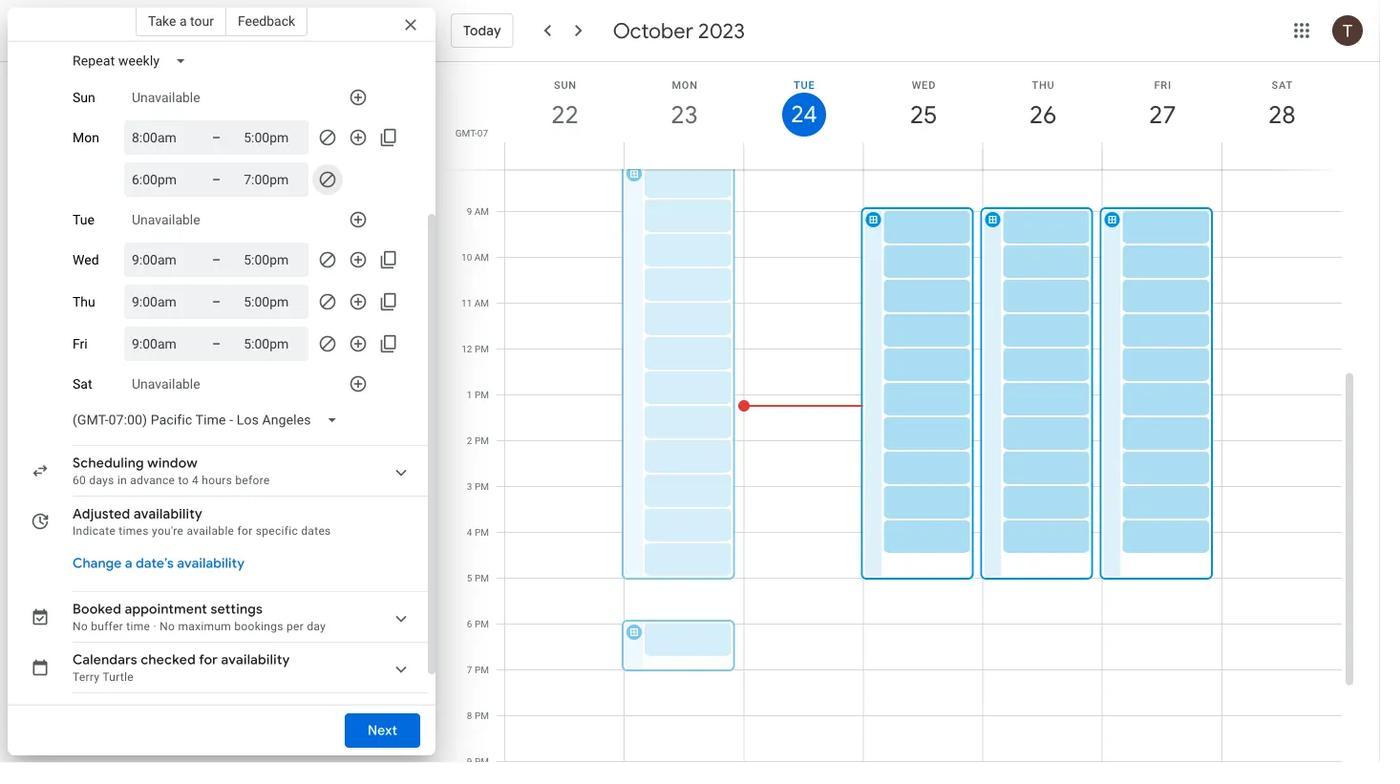 Task type: vqa. For each thing, say whether or not it's contained in the screenshot.


Task type: describe. For each thing, give the bounding box(es) containing it.
pm for 5 pm
[[475, 573, 489, 584]]

6 pm
[[467, 619, 489, 630]]

am for 9 am
[[475, 206, 489, 217]]

unavailable for sat
[[132, 376, 200, 392]]

tue 24
[[790, 79, 816, 129]]

wednesday, october 25 element
[[902, 93, 946, 137]]

time
[[126, 620, 150, 633]]

for inside 'adjusted availability indicate times you're available for specific dates'
[[237, 524, 253, 538]]

28 column header
[[1222, 62, 1342, 170]]

thursday, october 26 element
[[1021, 93, 1065, 137]]

23 column header
[[624, 62, 744, 170]]

buffer
[[91, 620, 123, 633]]

days
[[89, 474, 114, 487]]

feedback button
[[226, 6, 308, 36]]

window
[[147, 455, 198, 472]]

advance
[[130, 474, 175, 487]]

End time on Fridays text field
[[244, 332, 301, 355]]

27
[[1148, 99, 1175, 130]]

take a tour
[[148, 13, 214, 29]]

a for change
[[125, 555, 132, 572]]

gmt-
[[455, 127, 477, 139]]

Start time on Wednesdays text field
[[132, 248, 189, 271]]

indicate
[[73, 524, 116, 538]]

bookings
[[234, 620, 283, 633]]

2023
[[698, 17, 745, 44]]

End time on Thursdays text field
[[244, 290, 301, 313]]

maximum
[[178, 620, 231, 633]]

tuesday, october 24, today element
[[782, 93, 826, 137]]

8 for 8 pm
[[467, 710, 472, 722]]

today button
[[451, 8, 514, 53]]

gmt-07
[[455, 127, 488, 139]]

Start time on Fridays text field
[[132, 332, 189, 355]]

am for 10 am
[[475, 252, 489, 263]]

27 column header
[[1102, 62, 1223, 170]]

terry
[[73, 671, 100, 684]]

07
[[477, 127, 488, 139]]

unavailable for tue
[[132, 212, 200, 228]]

2 – from the top
[[212, 171, 221, 187]]

fri for fri
[[73, 336, 88, 352]]

friday, october 27 element
[[1141, 93, 1185, 137]]

today
[[463, 22, 501, 39]]

next button
[[345, 708, 420, 754]]

am for 11 am
[[475, 298, 489, 309]]

availability inside 'adjusted availability indicate times you're available for specific dates'
[[134, 505, 202, 523]]

a for take
[[180, 13, 187, 29]]

thu for thu
[[73, 294, 95, 310]]

– for fri
[[212, 336, 221, 352]]

take
[[148, 13, 176, 29]]

for inside 'calendars checked for availability terry turtle'
[[199, 651, 218, 669]]

tour
[[190, 13, 214, 29]]

12
[[462, 343, 472, 355]]

End time on Mondays text field
[[244, 126, 301, 149]]

day
[[307, 620, 326, 633]]

24 column header
[[743, 62, 864, 170]]

unavailable for sun
[[132, 90, 200, 105]]

take a tour button
[[136, 6, 226, 36]]

sun 22
[[550, 79, 578, 130]]

sat 28
[[1267, 79, 1295, 130]]

– for thu
[[212, 294, 221, 310]]

specific
[[256, 524, 298, 538]]

1 pm
[[467, 389, 489, 401]]

10
[[461, 252, 472, 263]]

in
[[117, 474, 127, 487]]

calendar color, event color image
[[123, 697, 165, 732]]

11
[[461, 298, 472, 309]]

pm for 3 pm
[[475, 481, 489, 492]]

october 2023
[[613, 17, 745, 44]]

7 pm
[[467, 664, 489, 676]]

4 pm
[[467, 527, 489, 538]]

date's
[[136, 555, 174, 572]]

adjusted
[[73, 505, 130, 523]]

mon for mon
[[73, 130, 99, 145]]

checked
[[141, 651, 196, 669]]

am for 8 am
[[475, 160, 489, 171]]

pm for 2 pm
[[475, 435, 489, 447]]

60
[[73, 474, 86, 487]]

12 pm
[[462, 343, 489, 355]]

times
[[119, 524, 149, 538]]

you're
[[152, 524, 184, 538]]

22 column header
[[504, 62, 625, 170]]

availability for for
[[221, 651, 290, 669]]

23
[[670, 99, 697, 130]]

before
[[235, 474, 270, 487]]

next
[[368, 722, 397, 739]]

sunday, october 22 element
[[543, 93, 587, 137]]

change a date's availability
[[73, 555, 245, 572]]

thu 26
[[1028, 79, 1056, 130]]

8 am
[[467, 160, 489, 171]]

fri 27
[[1148, 79, 1175, 130]]

5 pm
[[467, 573, 489, 584]]

to
[[178, 474, 189, 487]]

wed 25
[[909, 79, 936, 130]]

dates
[[301, 524, 331, 538]]

turtle
[[103, 671, 134, 684]]

booked appointment settings no buffer time · no maximum bookings per day
[[73, 601, 326, 633]]

pm for 6 pm
[[475, 619, 489, 630]]

calendars checked for availability terry turtle
[[73, 651, 290, 684]]



Task type: locate. For each thing, give the bounding box(es) containing it.
0 horizontal spatial fri
[[73, 336, 88, 352]]

pm down 7 pm
[[475, 710, 489, 722]]

4 inside scheduling window 60 days in advance to 4 hours before
[[192, 474, 199, 487]]

availability up you're in the bottom left of the page
[[134, 505, 202, 523]]

1 vertical spatial fri
[[73, 336, 88, 352]]

wed for wed 25
[[912, 79, 936, 91]]

26 column header
[[983, 62, 1103, 170]]

sun for sun
[[73, 90, 95, 105]]

sun for sun 22
[[554, 79, 577, 91]]

1
[[467, 389, 472, 401]]

1 vertical spatial 4
[[467, 527, 472, 538]]

tue inside tue 24
[[794, 79, 815, 91]]

thu
[[1032, 79, 1055, 91], [73, 294, 95, 310]]

– right "start time on wednesdays" text field
[[212, 252, 221, 267]]

tue for tue
[[73, 212, 94, 228]]

0 vertical spatial 8
[[467, 160, 472, 171]]

2 am from the top
[[475, 206, 489, 217]]

pm right 6
[[475, 619, 489, 630]]

1 no from the left
[[73, 620, 88, 633]]

am right 9 at the top of page
[[475, 206, 489, 217]]

1 – from the top
[[212, 129, 221, 145]]

28
[[1267, 99, 1295, 130]]

3 – from the top
[[212, 252, 221, 267]]

8 pm from the top
[[475, 664, 489, 676]]

0 horizontal spatial mon
[[73, 130, 99, 145]]

0 horizontal spatial thu
[[73, 294, 95, 310]]

pm right the 1
[[475, 389, 489, 401]]

None field
[[65, 44, 202, 78], [65, 403, 353, 438], [65, 44, 202, 78], [65, 403, 353, 438]]

1 am from the top
[[475, 160, 489, 171]]

26
[[1028, 99, 1056, 130]]

End time on Mondays text field
[[244, 168, 301, 191]]

2 pm from the top
[[475, 389, 489, 401]]

mon inside mon 23
[[672, 79, 698, 91]]

availability
[[134, 505, 202, 523], [177, 555, 245, 572], [221, 651, 290, 669]]

0 vertical spatial 4
[[192, 474, 199, 487]]

8 for 8 am
[[467, 160, 472, 171]]

4 – from the top
[[212, 294, 221, 310]]

1 vertical spatial a
[[125, 555, 132, 572]]

for down maximum
[[199, 651, 218, 669]]

– for mon
[[212, 129, 221, 145]]

1 vertical spatial mon
[[73, 130, 99, 145]]

9 pm from the top
[[475, 710, 489, 722]]

scheduling window 60 days in advance to 4 hours before
[[73, 455, 270, 487]]

available
[[187, 524, 234, 538]]

5 pm from the top
[[475, 527, 489, 538]]

1 horizontal spatial sun
[[554, 79, 577, 91]]

thu up "thursday, october 26" element
[[1032, 79, 1055, 91]]

change a date's availability button
[[65, 546, 252, 581]]

1 start time on mondays text field from the top
[[132, 126, 189, 149]]

– left end time on fridays text field
[[212, 336, 221, 352]]

4 am from the top
[[475, 298, 489, 309]]

sat up saturday, october 28 element
[[1272, 79, 1293, 91]]

pm right 7
[[475, 664, 489, 676]]

5
[[467, 573, 472, 584]]

0 horizontal spatial no
[[73, 620, 88, 633]]

1 8 from the top
[[467, 160, 472, 171]]

4 up "5"
[[467, 527, 472, 538]]

24
[[790, 99, 816, 129]]

0 horizontal spatial 4
[[192, 474, 199, 487]]

0 vertical spatial fri
[[1154, 79, 1172, 91]]

1 vertical spatial start time on mondays text field
[[132, 168, 189, 191]]

0 horizontal spatial for
[[199, 651, 218, 669]]

wed up 'wednesday, october 25' element on the top of page
[[912, 79, 936, 91]]

wed
[[912, 79, 936, 91], [73, 252, 99, 268]]

appointment
[[125, 601, 207, 618]]

3 unavailable from the top
[[132, 376, 200, 392]]

25
[[909, 99, 936, 130]]

Start time on Mondays text field
[[132, 126, 189, 149], [132, 168, 189, 191]]

2 8 from the top
[[467, 710, 472, 722]]

1 vertical spatial wed
[[73, 252, 99, 268]]

1 unavailable from the top
[[132, 90, 200, 105]]

0 vertical spatial for
[[237, 524, 253, 538]]

availability for date's
[[177, 555, 245, 572]]

pm up 5 pm
[[475, 527, 489, 538]]

2 start time on mondays text field from the top
[[132, 168, 189, 191]]

0 vertical spatial unavailable
[[132, 90, 200, 105]]

sat
[[1272, 79, 1293, 91], [73, 376, 92, 392]]

a left tour
[[180, 13, 187, 29]]

1 vertical spatial thu
[[73, 294, 95, 310]]

availability down "bookings"
[[221, 651, 290, 669]]

·
[[153, 620, 157, 633]]

availability down available
[[177, 555, 245, 572]]

1 horizontal spatial for
[[237, 524, 253, 538]]

0 vertical spatial sat
[[1272, 79, 1293, 91]]

am right 11
[[475, 298, 489, 309]]

pm for 7 pm
[[475, 664, 489, 676]]

unavailable up "start time on wednesdays" text field
[[132, 212, 200, 228]]

3 am from the top
[[475, 252, 489, 263]]

thu inside thu 26
[[1032, 79, 1055, 91]]

no down the booked
[[73, 620, 88, 633]]

pm right 3
[[475, 481, 489, 492]]

wed left "start time on wednesdays" text field
[[73, 252, 99, 268]]

fri for fri 27
[[1154, 79, 1172, 91]]

sun
[[554, 79, 577, 91], [73, 90, 95, 105]]

1 horizontal spatial mon
[[672, 79, 698, 91]]

fri inside fri 27
[[1154, 79, 1172, 91]]

1 vertical spatial unavailable
[[132, 212, 200, 228]]

1 vertical spatial tue
[[73, 212, 94, 228]]

unavailable down the take
[[132, 90, 200, 105]]

am right 10
[[475, 252, 489, 263]]

1 horizontal spatial thu
[[1032, 79, 1055, 91]]

sun inside sun 22
[[554, 79, 577, 91]]

a inside button
[[180, 13, 187, 29]]

for left specific
[[237, 524, 253, 538]]

mon
[[672, 79, 698, 91], [73, 130, 99, 145]]

a inside 'button'
[[125, 555, 132, 572]]

sat for sat 28
[[1272, 79, 1293, 91]]

4 pm from the top
[[475, 481, 489, 492]]

wed inside wed 25
[[912, 79, 936, 91]]

fri left start time on fridays text box
[[73, 336, 88, 352]]

3 pm
[[467, 481, 489, 492]]

1 horizontal spatial fri
[[1154, 79, 1172, 91]]

1 horizontal spatial tue
[[794, 79, 815, 91]]

1 vertical spatial 8
[[467, 710, 472, 722]]

8 pm
[[467, 710, 489, 722]]

– left end time on mondays text field
[[212, 171, 221, 187]]

pm for 8 pm
[[475, 710, 489, 722]]

1 horizontal spatial a
[[180, 13, 187, 29]]

thu for thu 26
[[1032, 79, 1055, 91]]

feedback
[[238, 13, 295, 29]]

– left end time on mondays text box
[[212, 129, 221, 145]]

1 horizontal spatial wed
[[912, 79, 936, 91]]

2 pm
[[467, 435, 489, 447]]

2 unavailable from the top
[[132, 212, 200, 228]]

tue
[[794, 79, 815, 91], [73, 212, 94, 228]]

3
[[467, 481, 472, 492]]

0 vertical spatial availability
[[134, 505, 202, 523]]

change
[[73, 555, 122, 572]]

grid containing 22
[[443, 62, 1357, 763]]

scheduling
[[73, 455, 144, 472]]

saturday, october 28 element
[[1260, 93, 1304, 137]]

pm for 4 pm
[[475, 527, 489, 538]]

0 vertical spatial wed
[[912, 79, 936, 91]]

pm
[[475, 343, 489, 355], [475, 389, 489, 401], [475, 435, 489, 447], [475, 481, 489, 492], [475, 527, 489, 538], [475, 573, 489, 584], [475, 619, 489, 630], [475, 664, 489, 676], [475, 710, 489, 722]]

0 vertical spatial tue
[[794, 79, 815, 91]]

4
[[192, 474, 199, 487], [467, 527, 472, 538]]

0 horizontal spatial tue
[[73, 212, 94, 228]]

6
[[467, 619, 472, 630]]

start time on mondays text field for end time on mondays text box
[[132, 126, 189, 149]]

1 vertical spatial sat
[[73, 376, 92, 392]]

End time on Wednesdays text field
[[244, 248, 301, 271]]

1 horizontal spatial 4
[[467, 527, 472, 538]]

8
[[467, 160, 472, 171], [467, 710, 472, 722]]

mon for mon 23
[[672, 79, 698, 91]]

5 – from the top
[[212, 336, 221, 352]]

6 pm from the top
[[475, 573, 489, 584]]

11 am
[[461, 298, 489, 309]]

1 horizontal spatial sat
[[1272, 79, 1293, 91]]

0 vertical spatial start time on mondays text field
[[132, 126, 189, 149]]

8 down 7
[[467, 710, 472, 722]]

2 no from the left
[[160, 620, 175, 633]]

pm right 12
[[475, 343, 489, 355]]

am down '07'
[[475, 160, 489, 171]]

tue for tue 24
[[794, 79, 815, 91]]

fri
[[1154, 79, 1172, 91], [73, 336, 88, 352]]

sat inside sat 28
[[1272, 79, 1293, 91]]

fri up friday, october 27 element
[[1154, 79, 1172, 91]]

–
[[212, 129, 221, 145], [212, 171, 221, 187], [212, 252, 221, 267], [212, 294, 221, 310], [212, 336, 221, 352]]

1 vertical spatial availability
[[177, 555, 245, 572]]

0 horizontal spatial a
[[125, 555, 132, 572]]

no right ·
[[160, 620, 175, 633]]

0 vertical spatial thu
[[1032, 79, 1055, 91]]

adjusted availability indicate times you're available for specific dates
[[73, 505, 331, 538]]

per
[[287, 620, 304, 633]]

pm right 2 on the left of the page
[[475, 435, 489, 447]]

0 horizontal spatial sat
[[73, 376, 92, 392]]

– for wed
[[212, 252, 221, 267]]

pm for 1 pm
[[475, 389, 489, 401]]

grid
[[443, 62, 1357, 763]]

3 pm from the top
[[475, 435, 489, 447]]

22
[[550, 99, 578, 130]]

am
[[475, 160, 489, 171], [475, 206, 489, 217], [475, 252, 489, 263], [475, 298, 489, 309]]

0 horizontal spatial sun
[[73, 90, 95, 105]]

0 vertical spatial a
[[180, 13, 187, 29]]

8 down gmt-07
[[467, 160, 472, 171]]

a
[[180, 13, 187, 29], [125, 555, 132, 572]]

calendars
[[73, 651, 137, 669]]

for
[[237, 524, 253, 538], [199, 651, 218, 669]]

2
[[467, 435, 472, 447]]

Start time on Thursdays text field
[[132, 290, 189, 313]]

a left date's
[[125, 555, 132, 572]]

booked
[[73, 601, 121, 618]]

no
[[73, 620, 88, 633], [160, 620, 175, 633]]

– right start time on thursdays text box
[[212, 294, 221, 310]]

9
[[467, 206, 472, 217]]

thu left start time on thursdays text box
[[73, 294, 95, 310]]

availability inside 'calendars checked for availability terry turtle'
[[221, 651, 290, 669]]

sat for sat
[[73, 376, 92, 392]]

1 horizontal spatial no
[[160, 620, 175, 633]]

mon 23
[[670, 79, 698, 130]]

unavailable
[[132, 90, 200, 105], [132, 212, 200, 228], [132, 376, 200, 392]]

7
[[467, 664, 472, 676]]

availability inside 'button'
[[177, 555, 245, 572]]

sat up "scheduling"
[[73, 376, 92, 392]]

25 column header
[[863, 62, 983, 170]]

0 vertical spatial mon
[[672, 79, 698, 91]]

pm for 12 pm
[[475, 343, 489, 355]]

monday, october 23 element
[[663, 93, 707, 137]]

start time on mondays text field for end time on mondays text field
[[132, 168, 189, 191]]

settings
[[211, 601, 263, 618]]

7 pm from the top
[[475, 619, 489, 630]]

10 am
[[461, 252, 489, 263]]

9 am
[[467, 206, 489, 217]]

4 right to
[[192, 474, 199, 487]]

unavailable down start time on fridays text box
[[132, 376, 200, 392]]

october
[[613, 17, 693, 44]]

0 horizontal spatial wed
[[73, 252, 99, 268]]

pm right "5"
[[475, 573, 489, 584]]

hours
[[202, 474, 232, 487]]

2 vertical spatial unavailable
[[132, 376, 200, 392]]

1 vertical spatial for
[[199, 651, 218, 669]]

1 pm from the top
[[475, 343, 489, 355]]

wed for wed
[[73, 252, 99, 268]]

2 vertical spatial availability
[[221, 651, 290, 669]]



